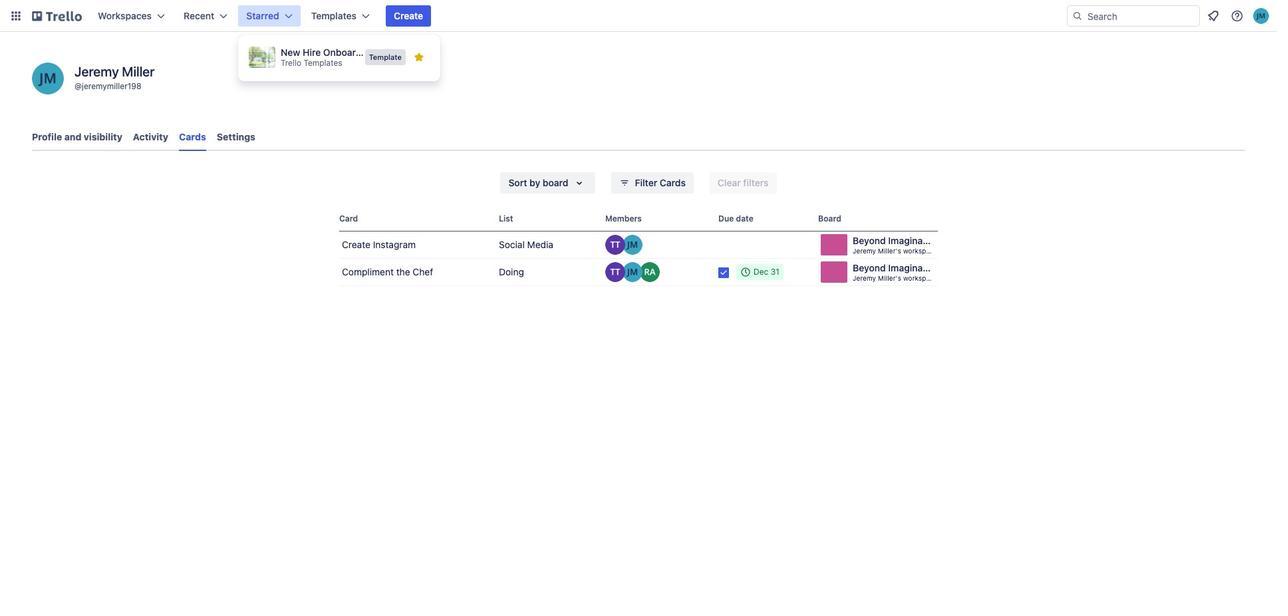 Task type: vqa. For each thing, say whether or not it's contained in the screenshot.
Activity
yes



Task type: locate. For each thing, give the bounding box(es) containing it.
filters
[[743, 177, 769, 188]]

create down the card
[[342, 239, 371, 250]]

imagination
[[888, 235, 940, 246], [888, 262, 940, 273]]

2 imagination from the top
[[888, 262, 940, 273]]

0 vertical spatial terry turtle (terryturtle) image
[[605, 235, 625, 255]]

jeremy miller (jeremymiller198) image
[[1253, 8, 1269, 24], [32, 63, 64, 94], [623, 235, 643, 255]]

card
[[339, 214, 358, 224]]

templates up onboarding
[[311, 10, 357, 21]]

miller
[[122, 64, 155, 79]]

dec
[[754, 267, 769, 277]]

1 vertical spatial templates
[[304, 58, 342, 68]]

terry turtle (terryturtle) image for doing
[[605, 262, 625, 282]]

1 vertical spatial imagination
[[888, 262, 940, 273]]

clear filters button
[[710, 172, 777, 194]]

create up starred icon on the left top
[[394, 10, 423, 21]]

beyond imagination jeremy miller's workspace
[[853, 235, 940, 255], [853, 262, 940, 282]]

0 vertical spatial cards
[[179, 131, 206, 142]]

0 vertical spatial templates
[[311, 10, 357, 21]]

0 vertical spatial workspace
[[903, 247, 938, 255]]

starred icon image
[[414, 52, 424, 63]]

terry turtle (terryturtle) image down members
[[605, 235, 625, 255]]

new
[[281, 47, 300, 58]]

0 vertical spatial create
[[394, 10, 423, 21]]

board
[[543, 177, 569, 188]]

1 horizontal spatial jeremy miller (jeremymiller198) image
[[623, 235, 643, 255]]

hire
[[303, 47, 321, 58]]

activity
[[133, 131, 168, 142]]

due date
[[719, 214, 754, 224]]

1 vertical spatial terry turtle (terryturtle) image
[[605, 262, 625, 282]]

instagram
[[373, 239, 416, 250]]

0 horizontal spatial create
[[342, 239, 371, 250]]

workspaces button
[[90, 5, 173, 27]]

2 vertical spatial jeremy
[[853, 274, 876, 282]]

terry turtle (terryturtle) image for social media
[[605, 235, 625, 255]]

2 miller's from the top
[[878, 274, 901, 282]]

2 terry turtle (terryturtle) image from the top
[[605, 262, 625, 282]]

settings
[[217, 131, 255, 142]]

jeremy miller (jeremymiller198) image right open information menu icon
[[1253, 8, 1269, 24]]

jeremy miller (jeremymiller198) image up jeremy miller (jeremymiller198) image
[[623, 235, 643, 255]]

1 terry turtle (terryturtle) image from the top
[[605, 235, 625, 255]]

filter cards
[[635, 177, 686, 188]]

jeremy
[[75, 64, 119, 79], [853, 247, 876, 255], [853, 274, 876, 282]]

ruby anderson (rubyanderson7) image
[[640, 262, 660, 282]]

1 vertical spatial miller's
[[878, 274, 901, 282]]

1 vertical spatial create
[[342, 239, 371, 250]]

social media
[[499, 239, 553, 250]]

2 vertical spatial jeremy miller (jeremymiller198) image
[[623, 235, 643, 255]]

0 notifications image
[[1206, 8, 1221, 24]]

beyond
[[853, 235, 886, 246], [853, 262, 886, 273]]

new hire onboarding trello templates
[[281, 47, 375, 68]]

the
[[396, 266, 410, 277]]

1 vertical spatial workspace
[[903, 274, 938, 282]]

compliment the chef
[[342, 266, 433, 277]]

create button
[[386, 5, 431, 27]]

cards inside button
[[660, 177, 686, 188]]

0 vertical spatial jeremy
[[75, 64, 119, 79]]

dec 31
[[754, 267, 780, 277]]

1 vertical spatial beyond imagination jeremy miller's workspace
[[853, 262, 940, 282]]

create inside button
[[394, 10, 423, 21]]

0 vertical spatial beyond
[[853, 235, 886, 246]]

0 vertical spatial imagination
[[888, 235, 940, 246]]

cards link
[[179, 125, 206, 151]]

activity link
[[133, 125, 168, 149]]

profile and visibility
[[32, 131, 122, 142]]

open information menu image
[[1231, 9, 1244, 23]]

0 vertical spatial jeremy miller (jeremymiller198) image
[[1253, 8, 1269, 24]]

1 vertical spatial jeremy
[[853, 247, 876, 255]]

1 horizontal spatial create
[[394, 10, 423, 21]]

0 vertical spatial miller's
[[878, 247, 901, 255]]

1 vertical spatial jeremy miller (jeremymiller198) image
[[32, 63, 64, 94]]

visibility
[[84, 131, 122, 142]]

templates right trello
[[304, 58, 342, 68]]

0 horizontal spatial jeremy miller (jeremymiller198) image
[[32, 63, 64, 94]]

cards right activity
[[179, 131, 206, 142]]

compliment the chef link
[[339, 259, 494, 285]]

filter
[[635, 177, 657, 188]]

1 horizontal spatial cards
[[660, 177, 686, 188]]

0 vertical spatial beyond imagination jeremy miller's workspace
[[853, 235, 940, 255]]

cards right filter
[[660, 177, 686, 188]]

1 vertical spatial cards
[[660, 177, 686, 188]]

workspace
[[903, 247, 938, 255], [903, 274, 938, 282]]

create
[[394, 10, 423, 21], [342, 239, 371, 250]]

starred button
[[238, 5, 301, 27]]

terry turtle (terryturtle) image
[[605, 235, 625, 255], [605, 262, 625, 282]]

jeremy miller (jeremymiller198) image left the @
[[32, 63, 64, 94]]

0 horizontal spatial cards
[[179, 131, 206, 142]]

2 workspace from the top
[[903, 274, 938, 282]]

profile and visibility link
[[32, 125, 122, 149]]

profile
[[32, 131, 62, 142]]

jeremy miller (jeremymiller198) image
[[623, 262, 643, 282]]

clear filters
[[718, 177, 769, 188]]

1 vertical spatial beyond
[[853, 262, 886, 273]]

2 horizontal spatial jeremy miller (jeremymiller198) image
[[1253, 8, 1269, 24]]

templates
[[311, 10, 357, 21], [304, 58, 342, 68]]

terry turtle (terryturtle) image left 'ruby anderson (rubyanderson7)' image
[[605, 262, 625, 282]]

trello
[[281, 58, 301, 68]]

template
[[369, 53, 402, 61]]

cards
[[179, 131, 206, 142], [660, 177, 686, 188]]

members
[[605, 214, 642, 224]]

doing
[[499, 266, 524, 277]]

miller's
[[878, 247, 901, 255], [878, 274, 901, 282]]



Task type: describe. For each thing, give the bounding box(es) containing it.
chef
[[413, 266, 433, 277]]

templates button
[[303, 5, 378, 27]]

onboarding
[[323, 47, 375, 58]]

compliment
[[342, 266, 394, 277]]

Search field
[[1083, 6, 1200, 26]]

1 beyond from the top
[[853, 235, 886, 246]]

list
[[499, 214, 513, 224]]

recent
[[184, 10, 214, 21]]

create instagram
[[342, 239, 416, 250]]

workspaces
[[98, 10, 152, 21]]

1 workspace from the top
[[903, 247, 938, 255]]

media
[[527, 239, 553, 250]]

by
[[530, 177, 540, 188]]

sort by board button
[[501, 172, 595, 194]]

date
[[736, 214, 754, 224]]

1 beyond imagination jeremy miller's workspace from the top
[[853, 235, 940, 255]]

switch to… image
[[9, 9, 23, 23]]

board
[[818, 214, 842, 224]]

search image
[[1072, 11, 1083, 21]]

create for create instagram
[[342, 239, 371, 250]]

jeremy inside jeremy miller @ jeremymiller198
[[75, 64, 119, 79]]

jeremymiller198
[[82, 81, 141, 91]]

1 miller's from the top
[[878, 247, 901, 255]]

create for create
[[394, 10, 423, 21]]

31
[[771, 267, 780, 277]]

2 beyond from the top
[[853, 262, 886, 273]]

create instagram link
[[339, 232, 494, 258]]

templates inside popup button
[[311, 10, 357, 21]]

jeremy miller @ jeremymiller198
[[75, 64, 155, 91]]

settings link
[[217, 125, 255, 149]]

and
[[64, 131, 81, 142]]

starred
[[246, 10, 279, 21]]

templates inside new hire onboarding trello templates
[[304, 58, 342, 68]]

back to home image
[[32, 5, 82, 27]]

clear
[[718, 177, 741, 188]]

primary element
[[0, 0, 1277, 32]]

1 imagination from the top
[[888, 235, 940, 246]]

filter cards button
[[611, 172, 694, 194]]

sort
[[509, 177, 527, 188]]

2 beyond imagination jeremy miller's workspace from the top
[[853, 262, 940, 282]]

@
[[75, 81, 82, 91]]

due
[[719, 214, 734, 224]]

recent button
[[176, 5, 236, 27]]

social
[[499, 239, 525, 250]]

sort by board
[[509, 177, 569, 188]]



